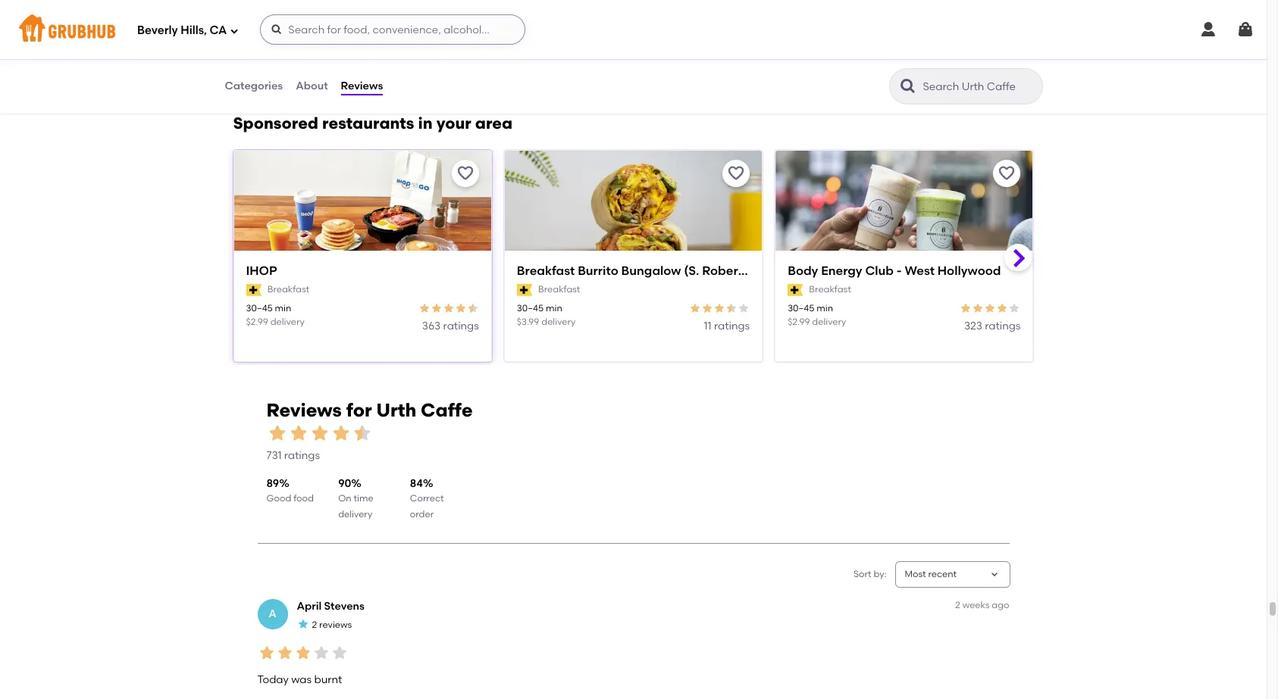 Task type: locate. For each thing, give the bounding box(es) containing it.
30–45 min $2.99 delivery
[[246, 304, 305, 327], [788, 304, 847, 327]]

reviews up restaurants
[[341, 80, 383, 92]]

2 $2.99 from the left
[[788, 317, 810, 327]]

most recent
[[905, 569, 957, 580]]

0 horizontal spatial min
[[275, 304, 291, 314]]

1 horizontal spatial $2.99
[[788, 317, 810, 327]]

0 vertical spatial reviews
[[341, 80, 383, 92]]

min inside 30–45 min $3.99 delivery
[[546, 304, 562, 314]]

min for breakfast burrito bungalow (s. robertson blvd)
[[546, 304, 562, 314]]

save this restaurant image for body energy club - west hollywood
[[998, 165, 1017, 183]]

ca
[[210, 23, 227, 37]]

3 save this restaurant image from the left
[[998, 165, 1017, 183]]

subscription pass image
[[246, 284, 261, 296], [517, 284, 532, 296]]

save this restaurant image
[[456, 165, 475, 183], [727, 165, 746, 183], [998, 165, 1017, 183], [1269, 165, 1279, 183]]

good
[[267, 494, 291, 505]]

robertson
[[702, 264, 764, 279]]

11
[[704, 320, 712, 333]]

sponsored
[[233, 114, 318, 133]]

area
[[475, 114, 513, 133]]

2 30–45 min $2.99 delivery from the left
[[788, 304, 847, 327]]

delivery down energy
[[812, 317, 847, 327]]

323 ratings
[[965, 320, 1021, 333]]

delivery down time
[[338, 509, 372, 520]]

2 left 'weeks'
[[956, 601, 961, 611]]

restaurants
[[322, 114, 414, 133]]

subscription pass image down ihop
[[246, 284, 261, 296]]

west
[[905, 264, 935, 279]]

1 save this restaurant button from the left
[[452, 160, 479, 188]]

april
[[297, 601, 322, 614]]

ratings right 11
[[714, 320, 750, 333]]

hills,
[[181, 23, 207, 37]]

2 subscription pass image from the left
[[517, 284, 532, 296]]

delivery right $3.99 in the left top of the page
[[542, 317, 576, 327]]

star icon image
[[418, 303, 431, 315], [431, 303, 443, 315], [443, 303, 455, 315], [455, 303, 467, 315], [467, 303, 479, 315], [467, 303, 479, 315], [689, 303, 702, 315], [702, 303, 714, 315], [714, 303, 726, 315], [726, 303, 738, 315], [726, 303, 738, 315], [738, 303, 750, 315], [960, 303, 973, 315], [973, 303, 985, 315], [985, 303, 997, 315], [997, 303, 1009, 315], [1009, 303, 1021, 315], [267, 423, 288, 444], [288, 423, 309, 444], [309, 423, 330, 444], [330, 423, 351, 444], [351, 423, 373, 444], [351, 423, 373, 444], [297, 619, 309, 631], [257, 645, 276, 663], [276, 645, 294, 663], [294, 645, 312, 663], [312, 645, 330, 663], [330, 645, 348, 663]]

30–45 down ihop
[[246, 304, 273, 314]]

0 horizontal spatial subscription pass image
[[246, 284, 261, 296]]

3 save this restaurant button from the left
[[994, 160, 1021, 188]]

Search Urth Caffe search field
[[922, 80, 1038, 94]]

1 vertical spatial reviews
[[267, 400, 342, 422]]

sort
[[854, 569, 872, 580]]

84
[[410, 478, 423, 490]]

ratings right 323
[[985, 320, 1021, 333]]

save this restaurant button
[[452, 160, 479, 188], [723, 160, 750, 188], [994, 160, 1021, 188], [1265, 160, 1279, 188]]

delivery down ihop
[[270, 317, 305, 327]]

84 correct order
[[410, 478, 444, 520]]

1 save this restaurant image from the left
[[456, 165, 475, 183]]

$2.99 for ihop
[[246, 317, 268, 327]]

$2.99 down ihop
[[246, 317, 268, 327]]

3 min from the left
[[817, 304, 833, 314]]

today
[[257, 674, 289, 687]]

3 30–45 from the left
[[788, 304, 815, 314]]

11 ratings
[[704, 320, 750, 333]]

urth
[[377, 400, 416, 422]]

delivery inside 30–45 min $3.99 delivery
[[542, 317, 576, 327]]

89 good food
[[267, 478, 314, 505]]

today was burnt
[[257, 674, 342, 687]]

1 30–45 from the left
[[246, 304, 273, 314]]

reviews
[[341, 80, 383, 92], [267, 400, 342, 422]]

2 save this restaurant image from the left
[[727, 165, 746, 183]]

ratings right the 363 at the left top of page
[[443, 320, 479, 333]]

1 vertical spatial 2
[[312, 620, 317, 631]]

1 30–45 min $2.99 delivery from the left
[[246, 304, 305, 327]]

blvd)
[[767, 264, 798, 279]]

2 horizontal spatial 30–45
[[788, 304, 815, 314]]

search icon image
[[899, 77, 917, 96]]

1 horizontal spatial 30–45
[[517, 304, 544, 314]]

reviews up "731 ratings"
[[267, 400, 342, 422]]

2 horizontal spatial min
[[817, 304, 833, 314]]

breakfast for ihop
[[267, 284, 309, 295]]

subscription pass image up $3.99 in the left top of the page
[[517, 284, 532, 296]]

0 horizontal spatial $2.99
[[246, 317, 268, 327]]

-
[[897, 264, 902, 279]]

club
[[866, 264, 894, 279]]

1 horizontal spatial subscription pass image
[[517, 284, 532, 296]]

for
[[346, 400, 372, 422]]

order
[[410, 509, 434, 520]]

svg image
[[1200, 20, 1218, 39], [1237, 20, 1255, 39], [271, 24, 283, 36]]

2 30–45 from the left
[[517, 304, 544, 314]]

about
[[296, 80, 328, 92]]

363 ratings
[[422, 320, 479, 333]]

2 weeks ago
[[956, 601, 1010, 611]]

by:
[[874, 569, 887, 580]]

burrito
[[578, 264, 619, 279]]

ratings for breakfast burrito bungalow (s. robertson blvd)
[[714, 320, 750, 333]]

sponsored restaurants in your area
[[233, 114, 513, 133]]

ratings
[[443, 320, 479, 333], [714, 320, 750, 333], [985, 320, 1021, 333], [284, 450, 320, 463]]

min
[[275, 304, 291, 314], [546, 304, 562, 314], [817, 304, 833, 314]]

30–45
[[246, 304, 273, 314], [517, 304, 544, 314], [788, 304, 815, 314]]

0 horizontal spatial 30–45 min $2.99 delivery
[[246, 304, 305, 327]]

0 horizontal spatial 2
[[312, 620, 317, 631]]

4 save this restaurant image from the left
[[1269, 165, 1279, 183]]

1 horizontal spatial 2
[[956, 601, 961, 611]]

reviews inside 'reviews' button
[[341, 80, 383, 92]]

delivery
[[270, 317, 305, 327], [542, 317, 576, 327], [812, 317, 847, 327], [338, 509, 372, 520]]

breakfast burrito bungalow (s. robertson blvd) link
[[517, 263, 798, 280]]

1 horizontal spatial min
[[546, 304, 562, 314]]

hollywood
[[938, 264, 1001, 279]]

30–45 up $3.99 in the left top of the page
[[517, 304, 544, 314]]

89
[[267, 478, 279, 490]]

30–45 min $2.99 delivery down ihop
[[246, 304, 305, 327]]

breakfast
[[517, 264, 575, 279], [267, 284, 309, 295], [538, 284, 580, 295], [809, 284, 851, 295]]

323
[[965, 320, 983, 333]]

0 vertical spatial 2
[[956, 601, 961, 611]]

2 min from the left
[[546, 304, 562, 314]]

30–45 min $2.99 delivery down subscription pass icon
[[788, 304, 847, 327]]

2 down april
[[312, 620, 317, 631]]

30–45 min $2.99 delivery for ihop
[[246, 304, 305, 327]]

burnt
[[314, 674, 342, 687]]

delivery for ihop
[[270, 317, 305, 327]]

2 save this restaurant button from the left
[[723, 160, 750, 188]]

categories button
[[224, 59, 284, 114]]

1 subscription pass image from the left
[[246, 284, 261, 296]]

1 $2.99 from the left
[[246, 317, 268, 327]]

beverly
[[137, 23, 178, 37]]

1 min from the left
[[275, 304, 291, 314]]

1 horizontal spatial svg image
[[1200, 20, 1218, 39]]

2
[[956, 601, 961, 611], [312, 620, 317, 631]]

save this restaurant image for ihop
[[456, 165, 475, 183]]

breakfast inside breakfast burrito bungalow (s. robertson blvd) link
[[517, 264, 575, 279]]

30–45 inside 30–45 min $3.99 delivery
[[517, 304, 544, 314]]

save this restaurant button for ihop
[[452, 160, 479, 188]]

2 for 2 weeks ago
[[956, 601, 961, 611]]

$2.99 down subscription pass icon
[[788, 317, 810, 327]]

$2.99
[[246, 317, 268, 327], [788, 317, 810, 327]]

1 horizontal spatial 30–45 min $2.99 delivery
[[788, 304, 847, 327]]

save this restaurant image for breakfast burrito bungalow (s. robertson blvd)
[[727, 165, 746, 183]]

was
[[291, 674, 312, 687]]

ratings for body energy club - west hollywood
[[985, 320, 1021, 333]]

correct
[[410, 494, 444, 505]]

min for body energy club - west hollywood
[[817, 304, 833, 314]]

30–45 down subscription pass icon
[[788, 304, 815, 314]]

0 horizontal spatial 30–45
[[246, 304, 273, 314]]



Task type: describe. For each thing, give the bounding box(es) containing it.
min for ihop
[[275, 304, 291, 314]]

food
[[294, 494, 314, 505]]

ratings for ihop
[[443, 320, 479, 333]]

ratings right 731
[[284, 450, 320, 463]]

reviews for reviews
[[341, 80, 383, 92]]

subscription pass image for breakfast burrito bungalow (s. robertson blvd)
[[517, 284, 532, 296]]

2 for 2 reviews
[[312, 620, 317, 631]]

recent
[[928, 569, 957, 580]]

stevens
[[324, 601, 365, 614]]

2 reviews
[[312, 620, 352, 631]]

30–45 min $3.99 delivery
[[517, 304, 576, 327]]

4 save this restaurant button from the left
[[1265, 160, 1279, 188]]

svg image
[[230, 26, 239, 35]]

save this restaurant button for breakfast burrito bungalow (s. robertson blvd)
[[723, 160, 750, 188]]

about button
[[295, 59, 329, 114]]

your
[[437, 114, 471, 133]]

beverly hills, ca
[[137, 23, 227, 37]]

breakfast for body energy club - west hollywood
[[809, 284, 851, 295]]

breakfast for breakfast burrito bungalow (s. robertson blvd)
[[538, 284, 580, 295]]

time
[[354, 494, 374, 505]]

main navigation navigation
[[0, 0, 1267, 59]]

caret down icon image
[[988, 569, 1001, 581]]

on
[[338, 494, 352, 505]]

ihop link
[[246, 263, 479, 280]]

caffe
[[421, 400, 473, 422]]

ago
[[992, 601, 1010, 611]]

subscription pass image for ihop
[[246, 284, 261, 296]]

body energy club - west hollywood logo image
[[776, 151, 1033, 278]]

2 horizontal spatial svg image
[[1237, 20, 1255, 39]]

Sort by: field
[[905, 569, 957, 582]]

most
[[905, 569, 926, 580]]

reviews for reviews for urth caffe
[[267, 400, 342, 422]]

body energy club - west hollywood
[[788, 264, 1001, 279]]

(s.
[[684, 264, 700, 279]]

weeks
[[963, 601, 990, 611]]

reviews for urth caffe
[[267, 400, 473, 422]]

731
[[267, 450, 282, 463]]

breakfast burrito bungalow (s. robertson blvd)
[[517, 264, 798, 279]]

90
[[338, 478, 351, 490]]

delivery for body energy club - west hollywood
[[812, 317, 847, 327]]

ihop
[[246, 264, 277, 279]]

body
[[788, 264, 819, 279]]

reviews
[[319, 620, 352, 631]]

30–45 min $2.99 delivery for body energy club - west hollywood
[[788, 304, 847, 327]]

a
[[269, 608, 277, 621]]

363
[[422, 320, 441, 333]]

0 horizontal spatial svg image
[[271, 24, 283, 36]]

save this restaurant button for body energy club - west hollywood
[[994, 160, 1021, 188]]

in
[[418, 114, 433, 133]]

731 ratings
[[267, 450, 320, 463]]

subscription pass image
[[788, 284, 803, 296]]

body energy club - west hollywood link
[[788, 263, 1021, 280]]

energy
[[821, 264, 863, 279]]

$2.99 for body energy club - west hollywood
[[788, 317, 810, 327]]

30–45 for body energy club - west hollywood
[[788, 304, 815, 314]]

sort by:
[[854, 569, 887, 580]]

reviews button
[[340, 59, 384, 114]]

30–45 for ihop
[[246, 304, 273, 314]]

april stevens
[[297, 601, 365, 614]]

30–45 for breakfast burrito bungalow (s. robertson blvd)
[[517, 304, 544, 314]]

bungalow
[[622, 264, 681, 279]]

categories
[[225, 80, 283, 92]]

delivery inside 90 on time delivery
[[338, 509, 372, 520]]

ihop logo image
[[234, 151, 491, 278]]

$3.99
[[517, 317, 539, 327]]

90 on time delivery
[[338, 478, 374, 520]]

delivery for breakfast burrito bungalow (s. robertson blvd)
[[542, 317, 576, 327]]

Search for food, convenience, alcohol... search field
[[260, 14, 526, 45]]

breakfast burrito bungalow (s. robertson blvd) logo image
[[505, 151, 762, 278]]



Task type: vqa. For each thing, say whether or not it's contained in the screenshot.
the "Uncle Paulie's Studio City logo" at bottom left
no



